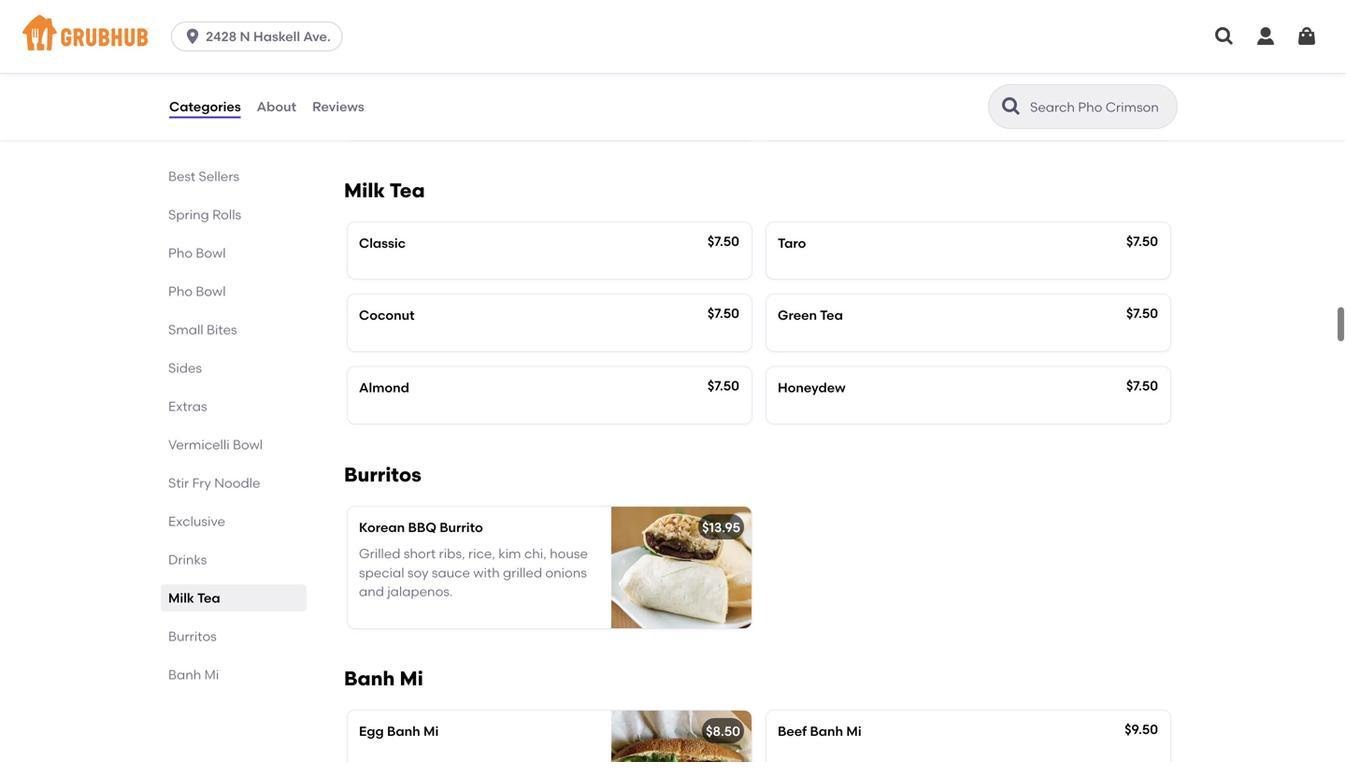 Task type: describe. For each thing, give the bounding box(es) containing it.
noodle
[[214, 475, 260, 491]]

0 horizontal spatial banh mi
[[168, 667, 219, 683]]

sellers
[[199, 168, 239, 184]]

Search Pho Crimson search field
[[1029, 98, 1172, 116]]

korean
[[359, 519, 405, 535]]

soy
[[408, 565, 429, 581]]

house
[[550, 546, 588, 562]]

korean bbq burrito
[[359, 519, 483, 535]]

stir
[[168, 475, 189, 491]]

$7.50 for classic
[[708, 233, 740, 249]]

ribs,
[[439, 546, 465, 562]]

beef banh mi
[[778, 723, 862, 739]]

2 pho bowl from the top
[[168, 283, 226, 299]]

rolls
[[212, 207, 241, 223]]

stir fry noodle
[[168, 475, 260, 491]]

fry
[[192, 475, 211, 491]]

best sellers
[[168, 168, 239, 184]]

$7.50 for honeydew
[[1127, 378, 1159, 394]]

bites
[[207, 322, 237, 338]]

coconut juice image
[[612, 18, 752, 139]]

grilled
[[503, 565, 542, 581]]

haskell
[[253, 29, 300, 44]]

exclusive
[[168, 513, 225, 529]]

extras
[[168, 398, 207, 414]]

special
[[359, 565, 404, 581]]

svg image inside 2428 n haskell ave. button
[[183, 27, 202, 46]]

small
[[168, 322, 204, 338]]

2 vertical spatial tea
[[197, 590, 220, 606]]

vermicelli
[[168, 437, 230, 453]]

sauce
[[432, 565, 470, 581]]

ave.
[[303, 29, 331, 44]]

beef
[[778, 723, 807, 739]]

best
[[168, 168, 196, 184]]

drinks
[[168, 552, 207, 568]]

$7.50 for green tea
[[1127, 306, 1159, 321]]

about button
[[256, 73, 297, 140]]

0 vertical spatial milk tea
[[344, 179, 425, 202]]

$7.50 for coconut
[[708, 306, 740, 321]]

$13.95
[[702, 519, 741, 535]]

and
[[359, 584, 384, 600]]

n
[[240, 29, 250, 44]]

almond
[[359, 380, 409, 396]]

$7.50 for taro
[[1127, 233, 1159, 249]]

green
[[778, 307, 817, 323]]

0 horizontal spatial burritos
[[168, 628, 217, 644]]

2 vertical spatial bowl
[[233, 437, 263, 453]]

classic
[[359, 235, 406, 251]]

about
[[257, 99, 296, 114]]

main navigation navigation
[[0, 0, 1347, 73]]

1 pho from the top
[[168, 245, 193, 261]]

vermicelli bowl
[[168, 437, 263, 453]]



Task type: locate. For each thing, give the bounding box(es) containing it.
0 vertical spatial tea
[[390, 179, 425, 202]]

tea up classic
[[390, 179, 425, 202]]

tea
[[390, 179, 425, 202], [820, 307, 843, 323], [197, 590, 220, 606]]

categories
[[169, 99, 241, 114]]

grilled short ribs, rice, kim chi, house special soy sauce with grilled onions and jalapenos.
[[359, 546, 588, 600]]

1 vertical spatial pho bowl
[[168, 283, 226, 299]]

coconut
[[359, 307, 415, 323]]

svg image
[[1214, 25, 1236, 48], [1255, 25, 1277, 48], [183, 27, 202, 46]]

1 vertical spatial tea
[[820, 307, 843, 323]]

0 vertical spatial pho bowl
[[168, 245, 226, 261]]

bowl up small bites
[[196, 283, 226, 299]]

short
[[404, 546, 436, 562]]

1 horizontal spatial svg image
[[1214, 25, 1236, 48]]

egg
[[359, 723, 384, 739]]

0 vertical spatial burritos
[[344, 463, 422, 487]]

small bites
[[168, 322, 237, 338]]

1 vertical spatial bowl
[[196, 283, 226, 299]]

bowl
[[196, 245, 226, 261], [196, 283, 226, 299], [233, 437, 263, 453]]

0 vertical spatial milk
[[344, 179, 385, 202]]

0 horizontal spatial milk tea
[[168, 590, 220, 606]]

bbq
[[408, 519, 437, 535]]

bowl up noodle
[[233, 437, 263, 453]]

pho down spring
[[168, 245, 193, 261]]

mi
[[400, 667, 423, 690], [204, 667, 219, 683], [424, 723, 439, 739], [847, 723, 862, 739]]

2 horizontal spatial tea
[[820, 307, 843, 323]]

$7.50 for almond
[[708, 378, 740, 394]]

0 horizontal spatial svg image
[[183, 27, 202, 46]]

tea down drinks
[[197, 590, 220, 606]]

2428
[[206, 29, 237, 44]]

0 vertical spatial bowl
[[196, 245, 226, 261]]

grilled
[[359, 546, 401, 562]]

egg banh mi
[[359, 723, 439, 739]]

1 horizontal spatial milk tea
[[344, 179, 425, 202]]

$7.50
[[708, 233, 740, 249], [1127, 233, 1159, 249], [708, 306, 740, 321], [1127, 306, 1159, 321], [708, 378, 740, 394], [1127, 378, 1159, 394]]

milk up classic
[[344, 179, 385, 202]]

pho
[[168, 245, 193, 261], [168, 283, 193, 299]]

reviews
[[312, 99, 364, 114]]

pho bowl up small bites
[[168, 283, 226, 299]]

pho bowl
[[168, 245, 226, 261], [168, 283, 226, 299]]

0 vertical spatial pho
[[168, 245, 193, 261]]

burritos down drinks
[[168, 628, 217, 644]]

1 vertical spatial milk tea
[[168, 590, 220, 606]]

burritos up korean
[[344, 463, 422, 487]]

milk down drinks
[[168, 590, 194, 606]]

burritos
[[344, 463, 422, 487], [168, 628, 217, 644]]

1 pho bowl from the top
[[168, 245, 226, 261]]

2428 n haskell ave.
[[206, 29, 331, 44]]

jalapenos.
[[387, 584, 453, 600]]

$8.50
[[706, 723, 741, 739]]

1 horizontal spatial burritos
[[344, 463, 422, 487]]

milk
[[344, 179, 385, 202], [168, 590, 194, 606]]

green tea
[[778, 307, 843, 323]]

pho bowl down spring rolls at left top
[[168, 245, 226, 261]]

1 horizontal spatial banh mi
[[344, 667, 423, 690]]

kim
[[499, 546, 521, 562]]

0 horizontal spatial tea
[[197, 590, 220, 606]]

search icon image
[[1001, 95, 1023, 118]]

rice,
[[468, 546, 495, 562]]

1 horizontal spatial milk
[[344, 179, 385, 202]]

spring
[[168, 207, 209, 223]]

categories button
[[168, 73, 242, 140]]

1 vertical spatial milk
[[168, 590, 194, 606]]

tea right green
[[820, 307, 843, 323]]

milk tea
[[344, 179, 425, 202], [168, 590, 220, 606]]

banh
[[344, 667, 395, 690], [168, 667, 201, 683], [387, 723, 420, 739], [810, 723, 844, 739]]

with
[[473, 565, 500, 581]]

onions
[[546, 565, 587, 581]]

0 horizontal spatial milk
[[168, 590, 194, 606]]

bowl down spring rolls at left top
[[196, 245, 226, 261]]

1 horizontal spatial tea
[[390, 179, 425, 202]]

reviews button
[[311, 73, 365, 140]]

2428 n haskell ave. button
[[171, 22, 350, 51]]

taro
[[778, 235, 806, 251]]

egg banh mi image
[[612, 710, 752, 762]]

pho up the "small"
[[168, 283, 193, 299]]

korean bbq burrito image
[[612, 507, 752, 628]]

svg image
[[1296, 25, 1318, 48]]

sides
[[168, 360, 202, 376]]

spring rolls
[[168, 207, 241, 223]]

2 pho from the top
[[168, 283, 193, 299]]

2 horizontal spatial svg image
[[1255, 25, 1277, 48]]

$9.50
[[1125, 721, 1159, 737]]

1 vertical spatial pho
[[168, 283, 193, 299]]

milk tea down drinks
[[168, 590, 220, 606]]

honeydew
[[778, 380, 846, 396]]

chi,
[[524, 546, 547, 562]]

banh mi
[[344, 667, 423, 690], [168, 667, 219, 683]]

burrito
[[440, 519, 483, 535]]

1 vertical spatial burritos
[[168, 628, 217, 644]]

milk tea up classic
[[344, 179, 425, 202]]



Task type: vqa. For each thing, say whether or not it's contained in the screenshot.
soy
yes



